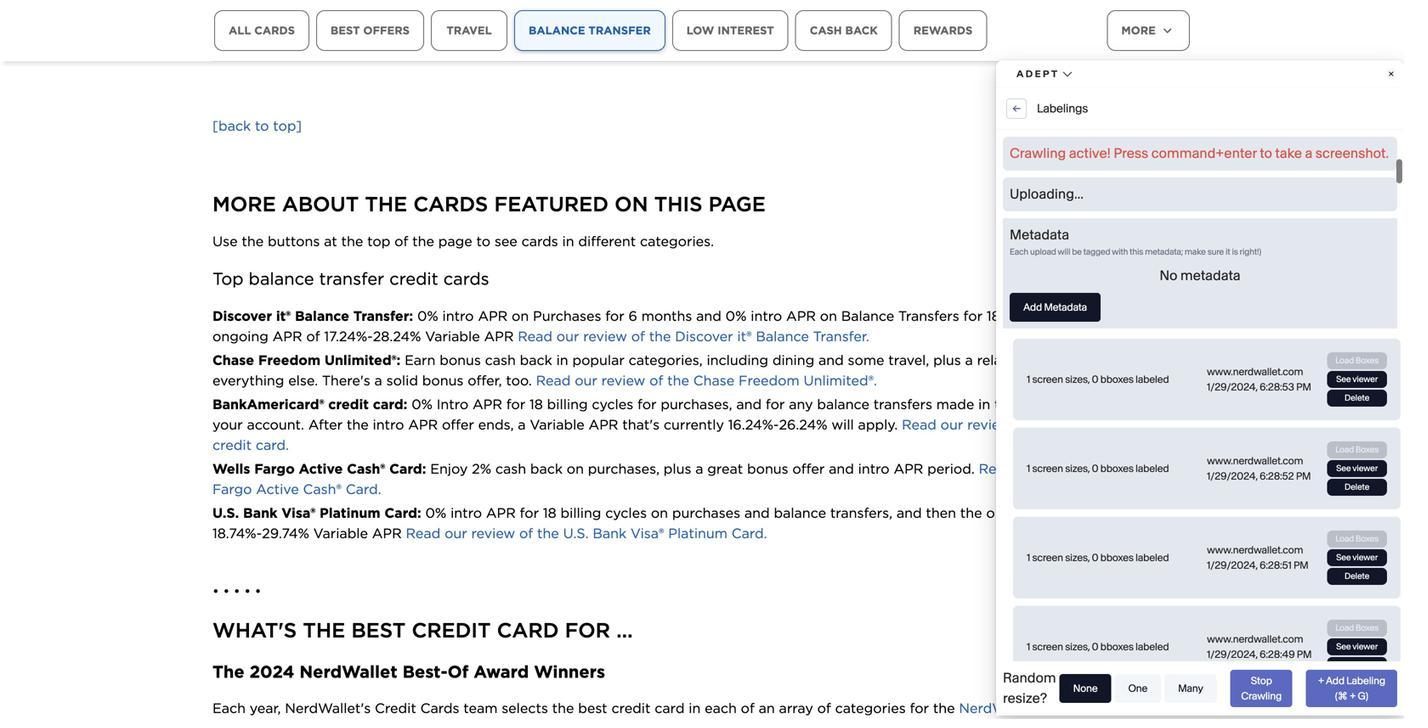 Task type: describe. For each thing, give the bounding box(es) containing it.
intro inside 0% intro apr for 18 billing cycles on purchases and balance transfers, and then the ongoing apr of 18.74%-29.74% variable apr
[[450, 491, 482, 507]]

[back
[[212, 103, 251, 120]]

variable inside 0% intro apr on purchases for 6 months and 0% intro apr on balance transfers for 18 months, and then the ongoing apr of 17.24%-28.24% variable apr
[[425, 314, 480, 331]]

purchases
[[672, 491, 740, 507]]

transfers,
[[830, 491, 892, 507]]

credit down there's
[[328, 382, 369, 399]]

17.24%-
[[324, 314, 373, 331]]

balance up dining
[[756, 314, 809, 331]]

for left any
[[766, 382, 785, 399]]

travel
[[446, 24, 492, 37]]

balance transfer
[[529, 24, 651, 37]]

read for read our review of the bankamericard® credit card.
[[902, 403, 936, 419]]

transfers
[[873, 382, 932, 399]]

array
[[779, 686, 813, 703]]

18 for bankamericard®
[[530, 382, 543, 399]]

unlimited®:
[[325, 338, 401, 355]]

fargo inside read our review of the wells fargo active cash® card.
[[212, 467, 252, 484]]

of inside read our review of the bankamericard® credit card.
[[1015, 403, 1029, 419]]

made
[[936, 382, 974, 399]]

earn bonus cash back in popular categories, including dining and some travel, plus a relatively high rate on everything else. there's a solid bonus offer, too.
[[212, 338, 1123, 375]]

0 horizontal spatial nerdwallet
[[299, 648, 397, 669]]

page
[[438, 219, 472, 236]]

the inside 0% intro apr for 18 billing cycles on purchases and balance transfers, and then the ongoing apr of 18.74%-29.74% variable apr
[[960, 491, 982, 507]]

intro up "offer,"
[[442, 294, 474, 310]]

[back to top]
[[212, 103, 302, 120]]

card: for cash®
[[389, 447, 426, 463]]

0 vertical spatial chase
[[212, 338, 254, 355]]

for inside 0% intro apr for 18 billing cycles on purchases and balance transfers, and then the ongoing apr of 18.74%-29.74% variable apr
[[520, 491, 539, 507]]

2024
[[250, 648, 294, 669]]

intro down the apply.
[[858, 447, 890, 463]]

discover it® balance transfer:
[[212, 294, 417, 310]]

purchases
[[533, 294, 601, 310]]

high
[[1042, 338, 1071, 355]]

for up that's on the left of the page
[[637, 382, 657, 399]]

cash back link
[[795, 10, 892, 51]]

transfer:
[[353, 294, 413, 310]]

buttons
[[268, 219, 320, 236]]

cards inside all cards link
[[254, 24, 295, 37]]

card:
[[373, 382, 407, 399]]

more
[[1121, 24, 1156, 37]]

an
[[759, 686, 775, 703]]

transfers
[[898, 294, 959, 310]]

cash
[[810, 24, 842, 37]]

selections
[[309, 707, 377, 720]]

that
[[538, 707, 566, 720]]

for right categories at the right bottom
[[910, 686, 929, 703]]

back
[[845, 24, 878, 37]]

else.
[[288, 358, 318, 375]]

0 vertical spatial u.s.
[[212, 491, 239, 507]]

travel link
[[431, 10, 507, 51]]

ends,
[[478, 403, 514, 419]]

0% for on
[[425, 491, 446, 507]]

page
[[708, 178, 766, 202]]

0% intro apr on purchases for 6 months and 0% intro apr on balance transfers for 18 months, and then the ongoing apr of 17.24%-28.24% variable apr
[[212, 294, 1148, 331]]

and right 'transfers,' at the bottom
[[896, 491, 922, 507]]

all cards link
[[214, 10, 309, 51]]

0 horizontal spatial bankamericard®
[[212, 382, 324, 399]]

billing for for
[[547, 382, 588, 399]]

in right card
[[689, 686, 701, 703]]

review for u.s.
[[471, 511, 515, 528]]

1 horizontal spatial best-
[[1039, 686, 1074, 703]]

more
[[212, 178, 276, 202]]

card. for cash®
[[346, 467, 381, 484]]

credit up not at the left bottom of the page
[[611, 686, 651, 703]]

credit inside read our review of the bankamericard® credit card.
[[212, 423, 252, 440]]

selects
[[502, 686, 548, 703]]

featured
[[494, 178, 609, 202]]

review for wells
[[1044, 447, 1088, 463]]

a left solid
[[374, 358, 382, 375]]

all
[[229, 24, 251, 37]]

low
[[686, 24, 714, 37]]

60
[[1051, 382, 1069, 399]]

read our review of the chase freedom unlimited®. link
[[532, 358, 877, 375]]

0 horizontal spatial plus
[[664, 447, 691, 463]]

1 horizontal spatial freedom
[[739, 358, 799, 375]]

read for read our review of the discover it® balance transfer.
[[518, 314, 552, 331]]

more about the cards featured on this page
[[212, 178, 766, 202]]

below
[[212, 707, 254, 720]]

our for bankamericard®
[[941, 403, 963, 419]]

28.24%
[[373, 314, 421, 331]]

0% intro apr for 18 billing cycles on purchases and balance transfers, and then the ongoing apr of 18.74%-29.74% variable apr
[[212, 491, 1094, 528]]

interest
[[718, 24, 774, 37]]

credit
[[412, 604, 491, 629]]

days
[[1073, 382, 1104, 399]]

of inside 0% intro apr for 18 billing cycles on purchases and balance transfers, and then the ongoing apr of 18.74%-29.74% variable apr
[[1080, 491, 1094, 507]]

period.
[[927, 447, 975, 463]]

different
[[578, 219, 636, 236]]

the inside read our review of the wells fargo active cash® card.
[[1110, 447, 1132, 463]]

these
[[570, 707, 606, 720]]

and inside earn bonus cash back in popular categories, including dining and some travel, plus a relatively high rate on everything else. there's a solid bonus offer, too.
[[818, 338, 844, 355]]

and inside "0% intro apr for 18 billing cycles for purchases, and for any balance transfers made in the first 60 days of opening your account. after the intro apr offer ends, a variable apr that's currently 16.24%-26.24% will apply."
[[736, 382, 762, 399]]

read for read our review of the wells fargo active cash® card.
[[979, 447, 1013, 463]]

0 vertical spatial fargo
[[254, 447, 295, 463]]

currently
[[664, 403, 724, 419]]

dining
[[772, 338, 814, 355]]

see
[[495, 219, 517, 236]]

1 horizontal spatial the
[[365, 178, 407, 202]]

0 vertical spatial balance
[[249, 255, 314, 275]]

in left different
[[562, 219, 574, 236]]

bankamericard® credit card:
[[212, 382, 412, 399]]

balance inside product offers quick filters tab list
[[529, 24, 585, 37]]

low interest link
[[672, 10, 788, 51]]

rewards link
[[899, 10, 987, 51]]

on inside earn bonus cash back in popular categories, including dining and some travel, plus a relatively high rate on everything else. there's a solid bonus offer, too.
[[1106, 338, 1123, 355]]

best offers
[[331, 24, 410, 37]]

great
[[707, 447, 743, 463]]

1 wells from the left
[[212, 447, 250, 463]]

a inside "0% intro apr for 18 billing cycles for purchases, and for any balance transfers made in the first 60 days of opening your account. after the intro apr offer ends, a variable apr that's currently 16.24%-26.24% will apply."
[[518, 403, 526, 419]]

read our review of the u.s. bank visa® platinum card.
[[402, 511, 767, 528]]

read our review of the u.s. bank visa® platinum card. link
[[402, 511, 767, 528]]

1 vertical spatial nerdwallet
[[959, 686, 1035, 703]]

card
[[655, 686, 685, 703]]

our for chase
[[575, 358, 597, 375]]

1 horizontal spatial discover
[[675, 314, 733, 331]]

months
[[641, 294, 692, 310]]

the 2024 nerdwallet best-of award winners
[[212, 648, 605, 669]]

read our review of the bankamericard® credit card. link
[[212, 403, 1169, 440]]

your
[[212, 403, 243, 419]]

1 horizontal spatial offer
[[792, 447, 825, 463]]

what's the best credit card for ...
[[212, 604, 633, 629]]

2 horizontal spatial cards
[[521, 219, 558, 236]]

categories,
[[629, 338, 703, 355]]

in inside "0% intro apr for 18 billing cycles for purchases, and for any balance transfers made in the first 60 days of opening your account. after the intro apr offer ends, a variable apr that's currently 16.24%-26.24% will apply."
[[978, 382, 990, 399]]

transfer
[[319, 255, 384, 275]]

0 horizontal spatial the
[[303, 604, 345, 629]]

credit up "transfer:"
[[389, 255, 438, 275]]

team
[[463, 686, 498, 703]]

months,
[[1004, 294, 1058, 310]]

balance up 17.24%-
[[295, 294, 349, 310]]

intro up dining
[[751, 294, 782, 310]]

each year, nerdwallet's credit cards team selects the best credit card in each of an array of categories for the nerdwallet best-of awards
[[212, 686, 1145, 703]]

on inside 0% intro apr for 18 billing cycles on purchases and balance transfers, and then the ongoing apr of 18.74%-29.74% variable apr
[[651, 491, 668, 507]]

in inside earn bonus cash back in popular categories, including dining and some travel, plus a relatively high rate on everything else. there's a solid bonus offer, too.
[[556, 338, 568, 355]]

0 vertical spatial discover
[[212, 294, 272, 310]]

read our review of the discover it® balance transfer. link
[[514, 314, 869, 331]]

1 vertical spatial u.s.
[[563, 511, 589, 528]]

0 horizontal spatial to
[[255, 103, 269, 120]]

review for chase
[[601, 358, 645, 375]]

our for discover
[[556, 314, 579, 331]]

for down too.
[[506, 382, 525, 399]]

read our review of the chase freedom unlimited®.
[[532, 358, 877, 375]]

review for bankamericard®
[[967, 403, 1011, 419]]

after
[[308, 403, 343, 419]]

all cards
[[229, 24, 295, 37]]

each
[[212, 686, 246, 703]]

balance inside "0% intro apr for 18 billing cycles for purchases, and for any balance transfers made in the first 60 days of opening your account. after the intro apr offer ends, a variable apr that's currently 16.24%-26.24% will apply."
[[817, 382, 869, 399]]

top
[[367, 219, 390, 236]]

0 vertical spatial platinum
[[320, 491, 380, 507]]

18 for u.s.
[[543, 491, 556, 507]]

apply.
[[858, 403, 898, 419]]

a left great
[[695, 447, 703, 463]]

unlimited®.
[[804, 358, 877, 375]]

for right transfers
[[963, 294, 983, 310]]

1 vertical spatial it®
[[737, 314, 752, 331]]

bankamericard® inside read our review of the bankamericard® credit card.
[[1059, 403, 1169, 419]]

transfer.
[[813, 314, 869, 331]]

transfer
[[588, 24, 651, 37]]

and down will
[[829, 447, 854, 463]]

our for wells
[[1017, 447, 1040, 463]]

cycles for on
[[605, 491, 647, 507]]



Task type: locate. For each thing, give the bounding box(es) containing it.
1 vertical spatial of
[[1074, 686, 1091, 703]]

read right period.
[[979, 447, 1013, 463]]

credit down your
[[212, 423, 252, 440]]

active down the 'card.'
[[256, 467, 299, 484]]

year,
[[250, 686, 281, 703]]

our down the purchases
[[556, 314, 579, 331]]

0 horizontal spatial bank
[[243, 491, 277, 507]]

0 horizontal spatial fargo
[[212, 467, 252, 484]]

16.24%-
[[728, 403, 779, 419]]

balance left "transfer"
[[529, 24, 585, 37]]

0 vertical spatial back
[[520, 338, 552, 355]]

mind
[[501, 707, 534, 720]]

intro
[[437, 382, 468, 399]]

2 are from the left
[[611, 707, 632, 720]]

1 vertical spatial then
[[926, 491, 956, 507]]

1 horizontal spatial u.s.
[[563, 511, 589, 528]]

cash® inside read our review of the wells fargo active cash® card.
[[303, 467, 342, 484]]

26.24%
[[779, 403, 827, 419]]

awards
[[1095, 686, 1145, 703]]

ongoing inside 0% intro apr for 18 billing cycles on purchases and balance transfers, and then the ongoing apr of 18.74%-29.74% variable apr
[[986, 491, 1042, 507]]

0 vertical spatial purchases,
[[661, 382, 732, 399]]

offer inside "0% intro apr for 18 billing cycles for purchases, and for any balance transfers made in the first 60 days of opening your account. after the intro apr offer ends, a variable apr that's currently 16.24%-26.24% will apply."
[[442, 403, 474, 419]]

fargo down the 'card.'
[[254, 447, 295, 463]]

a right ends,
[[518, 403, 526, 419]]

billing down popular
[[547, 382, 588, 399]]

for inside . below are the selections for 2024. keep in mind that these are not the
[[381, 707, 400, 720]]

freedom down dining
[[739, 358, 799, 375]]

bankamericard® down days
[[1059, 403, 1169, 419]]

bonus
[[440, 338, 481, 355], [422, 358, 464, 375], [747, 447, 788, 463]]

1 horizontal spatial cards
[[443, 255, 489, 275]]

2 wells from the left
[[1136, 447, 1172, 463]]

winners
[[534, 648, 605, 669]]

variable inside 0% intro apr for 18 billing cycles on purchases and balance transfers, and then the ongoing apr of 18.74%-29.74% variable apr
[[313, 511, 368, 528]]

6
[[629, 294, 637, 310]]

0% down the "enjoy"
[[425, 491, 446, 507]]

bank up '18.74%-'
[[243, 491, 277, 507]]

there's
[[322, 358, 370, 375]]

for down credit
[[381, 707, 400, 720]]

on
[[512, 294, 529, 310], [820, 294, 837, 310], [1106, 338, 1123, 355], [567, 447, 584, 463], [651, 491, 668, 507]]

1 horizontal spatial it®
[[737, 314, 752, 331]]

2 vertical spatial bonus
[[747, 447, 788, 463]]

card. up u.s. bank visa® platinum card:
[[346, 467, 381, 484]]

any
[[789, 382, 813, 399]]

1 horizontal spatial plus
[[933, 338, 961, 355]]

in
[[562, 219, 574, 236], [556, 338, 568, 355], [978, 382, 990, 399], [689, 686, 701, 703], [484, 707, 496, 720]]

0 vertical spatial visa®
[[282, 491, 315, 507]]

top]
[[273, 103, 302, 120]]

1 vertical spatial billing
[[560, 491, 601, 507]]

read our review of the wells fargo active cash® card. link
[[212, 447, 1172, 484]]

our
[[556, 314, 579, 331], [575, 358, 597, 375], [941, 403, 963, 419], [1017, 447, 1040, 463], [445, 511, 467, 528]]

use
[[212, 219, 238, 236]]

card. for platinum
[[732, 511, 767, 528]]

variable down u.s. bank visa® platinum card:
[[313, 511, 368, 528]]

2 vertical spatial variable
[[313, 511, 368, 528]]

offer down intro
[[442, 403, 474, 419]]

0 vertical spatial cycles
[[592, 382, 633, 399]]

18
[[987, 294, 1000, 310], [530, 382, 543, 399], [543, 491, 556, 507]]

for left 6
[[605, 294, 624, 310]]

rate
[[1076, 338, 1102, 355]]

2 horizontal spatial variable
[[530, 403, 585, 419]]

plus down read our review of the bankamericard® credit card.
[[664, 447, 691, 463]]

a
[[965, 338, 973, 355], [374, 358, 382, 375], [518, 403, 526, 419], [695, 447, 703, 463]]

our inside read our review of the wells fargo active cash® card.
[[1017, 447, 1040, 463]]

read inside read our review of the wells fargo active cash® card.
[[979, 447, 1013, 463]]

1 horizontal spatial cash®
[[347, 447, 385, 463]]

of inside read our review of the wells fargo active cash® card.
[[1092, 447, 1106, 463]]

offer
[[442, 403, 474, 419], [792, 447, 825, 463]]

best offers link
[[316, 10, 424, 51]]

our down the "enjoy"
[[445, 511, 467, 528]]

2 vertical spatial cards
[[443, 255, 489, 275]]

discover up including
[[675, 314, 733, 331]]

cards right see
[[521, 219, 558, 236]]

each
[[705, 686, 737, 703]]

1 horizontal spatial platinum
[[668, 511, 727, 528]]

2024.
[[404, 707, 442, 720]]

0 horizontal spatial best-
[[403, 648, 448, 669]]

1 vertical spatial bank
[[593, 511, 626, 528]]

0 vertical spatial bonus
[[440, 338, 481, 355]]

the up top
[[365, 178, 407, 202]]

wells fargo active cash® card: enjoy 2% cash back on purchases, plus a great bonus offer and intro apr period.
[[212, 447, 975, 463]]

fargo
[[254, 447, 295, 463], [212, 467, 252, 484]]

0 vertical spatial 18
[[987, 294, 1000, 310]]

cash
[[485, 338, 516, 355], [495, 447, 526, 463]]

0 vertical spatial the
[[365, 178, 407, 202]]

0 vertical spatial bankamericard®
[[212, 382, 324, 399]]

visa®
[[282, 491, 315, 507], [631, 511, 664, 528]]

balance inside 0% intro apr on purchases for 6 months and 0% intro apr on balance transfers for 18 months, and then the ongoing apr of 17.24%-28.24% variable apr
[[841, 294, 894, 310]]

in right made
[[978, 382, 990, 399]]

and right months,
[[1062, 294, 1087, 310]]

product offers quick filters tab list
[[214, 10, 1049, 99]]

intro inside "0% intro apr for 18 billing cycles for purchases, and for any balance transfers made in the first 60 days of opening your account. after the intro apr offer ends, a variable apr that's currently 16.24%-26.24% will apply."
[[373, 403, 404, 419]]

0 horizontal spatial wells
[[212, 447, 250, 463]]

1 vertical spatial cards
[[521, 219, 558, 236]]

card.
[[256, 423, 289, 440]]

balance up will
[[817, 382, 869, 399]]

of inside "0% intro apr for 18 billing cycles for purchases, and for any balance transfers made in the first 60 days of opening your account. after the intro apr offer ends, a variable apr that's currently 16.24%-26.24% will apply."
[[1108, 382, 1122, 399]]

2 vertical spatial 18
[[543, 491, 556, 507]]

the
[[212, 648, 244, 669]]

purchases, inside "0% intro apr for 18 billing cycles for purchases, and for any balance transfers made in the first 60 days of opening your account. after the intro apr offer ends, a variable apr that's currently 16.24%-26.24% will apply."
[[661, 382, 732, 399]]

cycles for for
[[592, 382, 633, 399]]

0% up 28.24%
[[417, 294, 438, 310]]

cycles up that's on the left of the page
[[592, 382, 633, 399]]

1 vertical spatial variable
[[530, 403, 585, 419]]

0 vertical spatial freedom
[[258, 338, 320, 355]]

cash right 2%
[[495, 447, 526, 463]]

1 vertical spatial bankamericard®
[[1059, 403, 1169, 419]]

1 vertical spatial purchases,
[[588, 447, 660, 463]]

card
[[497, 604, 559, 629]]

read for read our review of the chase freedom unlimited®.
[[536, 358, 571, 375]]

discover down the top
[[212, 294, 272, 310]]

for
[[565, 604, 610, 629]]

balance left 'transfers,' at the bottom
[[774, 491, 826, 507]]

of
[[448, 648, 469, 669], [1074, 686, 1091, 703]]

a left relatively
[[965, 338, 973, 355]]

1 horizontal spatial fargo
[[254, 447, 295, 463]]

wells down opening
[[1136, 447, 1172, 463]]

top balance transfer credit cards
[[212, 255, 489, 275]]

billing up read our review of the u.s. bank visa® platinum card. link
[[560, 491, 601, 507]]

1 vertical spatial card:
[[384, 491, 421, 507]]

balance inside 0% intro apr for 18 billing cycles on purchases and balance transfers, and then the ongoing apr of 18.74%-29.74% variable apr
[[774, 491, 826, 507]]

best
[[578, 686, 607, 703]]

1 vertical spatial ongoing
[[986, 491, 1042, 507]]

purchases, down that's on the left of the page
[[588, 447, 660, 463]]

cash up "offer,"
[[485, 338, 516, 355]]

0 vertical spatial best-
[[403, 648, 448, 669]]

[back to top] link
[[212, 102, 1192, 122]]

1 vertical spatial plus
[[664, 447, 691, 463]]

best- left awards
[[1039, 686, 1074, 703]]

back inside earn bonus cash back in popular categories, including dining and some travel, plus a relatively high rate on everything else. there's a solid bonus offer, too.
[[520, 338, 552, 355]]

back right 2%
[[530, 447, 563, 463]]

are down year,
[[258, 707, 279, 720]]

fargo up '18.74%-'
[[212, 467, 252, 484]]

0 vertical spatial it®
[[276, 294, 291, 310]]

read for read our review of the u.s. bank visa® platinum card.
[[406, 511, 440, 528]]

1 horizontal spatial chase
[[693, 358, 734, 375]]

1 vertical spatial platinum
[[668, 511, 727, 528]]

card.
[[346, 467, 381, 484], [732, 511, 767, 528]]

credit
[[389, 255, 438, 275], [328, 382, 369, 399], [212, 423, 252, 440], [611, 686, 651, 703]]

purchases, up currently on the bottom
[[661, 382, 732, 399]]

0 horizontal spatial variable
[[313, 511, 368, 528]]

balance up transfer.
[[841, 294, 894, 310]]

not
[[636, 707, 658, 720]]

offer,
[[468, 358, 502, 375]]

for up read our review of the u.s. bank visa® platinum card. link
[[520, 491, 539, 507]]

it® up chase freedom unlimited®:
[[276, 294, 291, 310]]

1 horizontal spatial visa®
[[631, 511, 664, 528]]

1 vertical spatial visa®
[[631, 511, 664, 528]]

0% up including
[[726, 294, 747, 310]]

then inside 0% intro apr on purchases for 6 months and 0% intro apr on balance transfers for 18 months, and then the ongoing apr of 17.24%-28.24% variable apr
[[1092, 294, 1122, 310]]

cycles inside "0% intro apr for 18 billing cycles for purchases, and for any balance transfers made in the first 60 days of opening your account. after the intro apr offer ends, a variable apr that's currently 16.24%-26.24% will apply."
[[592, 382, 633, 399]]

award
[[474, 648, 529, 669]]

1 vertical spatial card.
[[732, 511, 767, 528]]

read our review of the bankamericard® credit card.
[[212, 403, 1169, 440]]

1 vertical spatial 18
[[530, 382, 543, 399]]

review for discover
[[583, 314, 627, 331]]

0% inside 0% intro apr for 18 billing cycles on purchases and balance transfers, and then the ongoing apr of 18.74%-29.74% variable apr
[[425, 491, 446, 507]]

1 horizontal spatial variable
[[425, 314, 480, 331]]

cards
[[413, 178, 488, 202]]

chase down including
[[693, 358, 734, 375]]

0 horizontal spatial of
[[448, 648, 469, 669]]

earn
[[405, 338, 435, 355]]

bonus up intro
[[422, 358, 464, 375]]

variable inside "0% intro apr for 18 billing cycles for purchases, and for any balance transfers made in the first 60 days of opening your account. after the intro apr offer ends, a variable apr that's currently 16.24%-26.24% will apply."
[[530, 403, 585, 419]]

0 horizontal spatial u.s.
[[212, 491, 239, 507]]

0 horizontal spatial freedom
[[258, 338, 320, 355]]

1 vertical spatial active
[[256, 467, 299, 484]]

travel,
[[888, 338, 929, 355]]

cards
[[420, 686, 459, 703]]

0% intro apr for 18 billing cycles for purchases, and for any balance transfers made in the first 60 days of opening your account. after the intro apr offer ends, a variable apr that's currently 16.24%-26.24% will apply.
[[212, 382, 1182, 419]]

at
[[324, 219, 337, 236]]

review inside read our review of the bankamericard® credit card.
[[967, 403, 1011, 419]]

1 vertical spatial discover
[[675, 314, 733, 331]]

ongoing inside 0% intro apr on purchases for 6 months and 0% intro apr on balance transfers for 18 months, and then the ongoing apr of 17.24%-28.24% variable apr
[[212, 314, 268, 331]]

0 vertical spatial cash
[[485, 338, 516, 355]]

0 horizontal spatial cards
[[254, 24, 295, 37]]

best- up cards
[[403, 648, 448, 669]]

1 vertical spatial to
[[476, 219, 490, 236]]

including
[[707, 338, 768, 355]]

visa® up the 29.74%
[[282, 491, 315, 507]]

0% for months
[[417, 294, 438, 310]]

bankamericard® up account.
[[212, 382, 324, 399]]

18 down too.
[[530, 382, 543, 399]]

then up "rate"
[[1092, 294, 1122, 310]]

0 horizontal spatial purchases,
[[588, 447, 660, 463]]

account.
[[247, 403, 304, 419]]

to left top]
[[255, 103, 269, 120]]

review down made
[[967, 403, 1011, 419]]

what's
[[212, 604, 297, 629]]

1 horizontal spatial wells
[[1136, 447, 1172, 463]]

1 vertical spatial cycles
[[605, 491, 647, 507]]

1 vertical spatial cash
[[495, 447, 526, 463]]

in inside . below are the selections for 2024. keep in mind that these are not the
[[484, 707, 496, 720]]

our down popular
[[575, 358, 597, 375]]

the left best
[[303, 604, 345, 629]]

1 vertical spatial bonus
[[422, 358, 464, 375]]

best
[[331, 24, 360, 37]]

18.74%-
[[212, 511, 262, 528]]

of left awards
[[1074, 686, 1091, 703]]

the inside read our review of the bankamericard® credit card.
[[1033, 403, 1055, 419]]

0 vertical spatial billing
[[547, 382, 588, 399]]

1 vertical spatial chase
[[693, 358, 734, 375]]

cash inside earn bonus cash back in popular categories, including dining and some travel, plus a relatively high rate on everything else. there's a solid bonus offer, too.
[[485, 338, 516, 355]]

our down first
[[1017, 447, 1040, 463]]

0 vertical spatial offer
[[442, 403, 474, 419]]

1 horizontal spatial card.
[[732, 511, 767, 528]]

platinum
[[320, 491, 380, 507], [668, 511, 727, 528]]

1 are from the left
[[258, 707, 279, 720]]

0 horizontal spatial ongoing
[[212, 314, 268, 331]]

0 horizontal spatial visa®
[[282, 491, 315, 507]]

u.s. down wells fargo active cash® card: enjoy 2% cash back on purchases, plus a great bonus offer and intro apr period.
[[563, 511, 589, 528]]

1 vertical spatial cash®
[[303, 467, 342, 484]]

offer down 26.24%
[[792, 447, 825, 463]]

1 vertical spatial the
[[303, 604, 345, 629]]

best
[[351, 604, 406, 629]]

cycles inside 0% intro apr for 18 billing cycles on purchases and balance transfers, and then the ongoing apr of 18.74%-29.74% variable apr
[[605, 491, 647, 507]]

review down 60
[[1044, 447, 1088, 463]]

our for u.s.
[[445, 511, 467, 528]]

the
[[365, 178, 407, 202], [303, 604, 345, 629]]

our inside read our review of the bankamericard® credit card.
[[941, 403, 963, 419]]

18 inside 0% intro apr for 18 billing cycles on purchases and balance transfers, and then the ongoing apr of 18.74%-29.74% variable apr
[[543, 491, 556, 507]]

1 horizontal spatial then
[[1092, 294, 1122, 310]]

and up read our review of the discover it® balance transfer. 'link'
[[696, 294, 721, 310]]

to left see
[[476, 219, 490, 236]]

billing inside "0% intro apr for 18 billing cycles for purchases, and for any balance transfers made in the first 60 days of opening your account. after the intro apr offer ends, a variable apr that's currently 16.24%-26.24% will apply."
[[547, 382, 588, 399]]

18 up read our review of the u.s. bank visa® platinum card. link
[[543, 491, 556, 507]]

and up unlimited®.
[[818, 338, 844, 355]]

review down 2%
[[471, 511, 515, 528]]

0% for for
[[412, 382, 433, 399]]

plus inside earn bonus cash back in popular categories, including dining and some travel, plus a relatively high rate on everything else. there's a solid bonus offer, too.
[[933, 338, 961, 355]]

0% inside "0% intro apr for 18 billing cycles for purchases, and for any balance transfers made in the first 60 days of opening your account. after the intro apr offer ends, a variable apr that's currently 16.24%-26.24% will apply."
[[412, 382, 433, 399]]

variable up earn
[[425, 314, 480, 331]]

that's
[[622, 403, 660, 419]]

1 vertical spatial best-
[[1039, 686, 1074, 703]]

then
[[1092, 294, 1122, 310], [926, 491, 956, 507]]

variable up wells fargo active cash® card: enjoy 2% cash back on purchases, plus a great bonus offer and intro apr period.
[[530, 403, 585, 419]]

1 vertical spatial back
[[530, 447, 563, 463]]

review up popular
[[583, 314, 627, 331]]

it®
[[276, 294, 291, 310], [737, 314, 752, 331]]

1 vertical spatial freedom
[[739, 358, 799, 375]]

0 vertical spatial bank
[[243, 491, 277, 507]]

billing for on
[[560, 491, 601, 507]]

0 vertical spatial nerdwallet
[[299, 648, 397, 669]]

in down team
[[484, 707, 496, 720]]

read inside read our review of the bankamericard® credit card.
[[902, 403, 936, 419]]

0 horizontal spatial are
[[258, 707, 279, 720]]

read right too.
[[536, 358, 571, 375]]

solid
[[386, 358, 418, 375]]

1 horizontal spatial bankamericard®
[[1059, 403, 1169, 419]]

card. inside read our review of the wells fargo active cash® card.
[[346, 467, 381, 484]]

the inside 0% intro apr on purchases for 6 months and 0% intro apr on balance transfers for 18 months, and then the ongoing apr of 17.24%-28.24% variable apr
[[1126, 294, 1148, 310]]

then inside 0% intro apr for 18 billing cycles on purchases and balance transfers, and then the ongoing apr of 18.74%-29.74% variable apr
[[926, 491, 956, 507]]

and right the purchases
[[744, 491, 770, 507]]

plus right travel,
[[933, 338, 961, 355]]

1 horizontal spatial purchases,
[[661, 382, 732, 399]]

review inside read our review of the wells fargo active cash® card.
[[1044, 447, 1088, 463]]

2%
[[472, 447, 491, 463]]

0 horizontal spatial then
[[926, 491, 956, 507]]

review
[[583, 314, 627, 331], [601, 358, 645, 375], [967, 403, 1011, 419], [1044, 447, 1088, 463], [471, 511, 515, 528]]

1 vertical spatial offer
[[792, 447, 825, 463]]

it® up including
[[737, 314, 752, 331]]

and up 16.24%-
[[736, 382, 762, 399]]

freedom up else.
[[258, 338, 320, 355]]

0 vertical spatial variable
[[425, 314, 480, 331]]

0 vertical spatial cards
[[254, 24, 295, 37]]

visa® down read our review of the wells fargo active cash® card. 'link'
[[631, 511, 664, 528]]

1 horizontal spatial of
[[1074, 686, 1091, 703]]

cash back
[[810, 24, 878, 37]]

billing inside 0% intro apr for 18 billing cycles on purchases and balance transfers, and then the ongoing apr of 18.74%-29.74% variable apr
[[560, 491, 601, 507]]

chase up everything
[[212, 338, 254, 355]]

back up too.
[[520, 338, 552, 355]]

categories.
[[640, 219, 714, 236]]

u.s. up '18.74%-'
[[212, 491, 239, 507]]

0 horizontal spatial card.
[[346, 467, 381, 484]]

read down the purchases
[[518, 314, 552, 331]]

everything
[[212, 358, 284, 375]]

0 vertical spatial cash®
[[347, 447, 385, 463]]

card: for platinum
[[384, 491, 421, 507]]

active up u.s. bank visa® platinum card:
[[299, 447, 343, 463]]

enjoy
[[430, 447, 468, 463]]

1 vertical spatial balance
[[817, 382, 869, 399]]

bonus right great
[[747, 447, 788, 463]]

then down period.
[[926, 491, 956, 507]]

0 vertical spatial active
[[299, 447, 343, 463]]

back
[[520, 338, 552, 355], [530, 447, 563, 463]]

bonus up "offer,"
[[440, 338, 481, 355]]

more button
[[1107, 10, 1190, 51]]

balance down buttons
[[249, 255, 314, 275]]

wells inside read our review of the wells fargo active cash® card.
[[1136, 447, 1172, 463]]

18 inside 0% intro apr on purchases for 6 months and 0% intro apr on balance transfers for 18 months, and then the ongoing apr of 17.24%-28.24% variable apr
[[987, 294, 1000, 310]]

chase
[[212, 338, 254, 355], [693, 358, 734, 375]]

bank
[[243, 491, 277, 507], [593, 511, 626, 528]]

18 inside "0% intro apr for 18 billing cycles for purchases, and for any balance transfers made in the first 60 days of opening your account. after the intro apr offer ends, a variable apr that's currently 16.24%-26.24% will apply."
[[530, 382, 543, 399]]

0%
[[417, 294, 438, 310], [726, 294, 747, 310], [412, 382, 433, 399], [425, 491, 446, 507]]

active inside read our review of the wells fargo active cash® card.
[[256, 467, 299, 484]]

are left not at the left bottom of the page
[[611, 707, 632, 720]]

0 vertical spatial of
[[448, 648, 469, 669]]

read down transfers
[[902, 403, 936, 419]]

0 horizontal spatial cash®
[[303, 467, 342, 484]]

relatively
[[977, 338, 1038, 355]]

0 horizontal spatial offer
[[442, 403, 474, 419]]

1 horizontal spatial to
[[476, 219, 490, 236]]

balance
[[529, 24, 585, 37], [295, 294, 349, 310], [841, 294, 894, 310], [756, 314, 809, 331]]

of inside 0% intro apr on purchases for 6 months and 0% intro apr on balance transfers for 18 months, and then the ongoing apr of 17.24%-28.24% variable apr
[[306, 314, 320, 331]]



Task type: vqa. For each thing, say whether or not it's contained in the screenshot.


